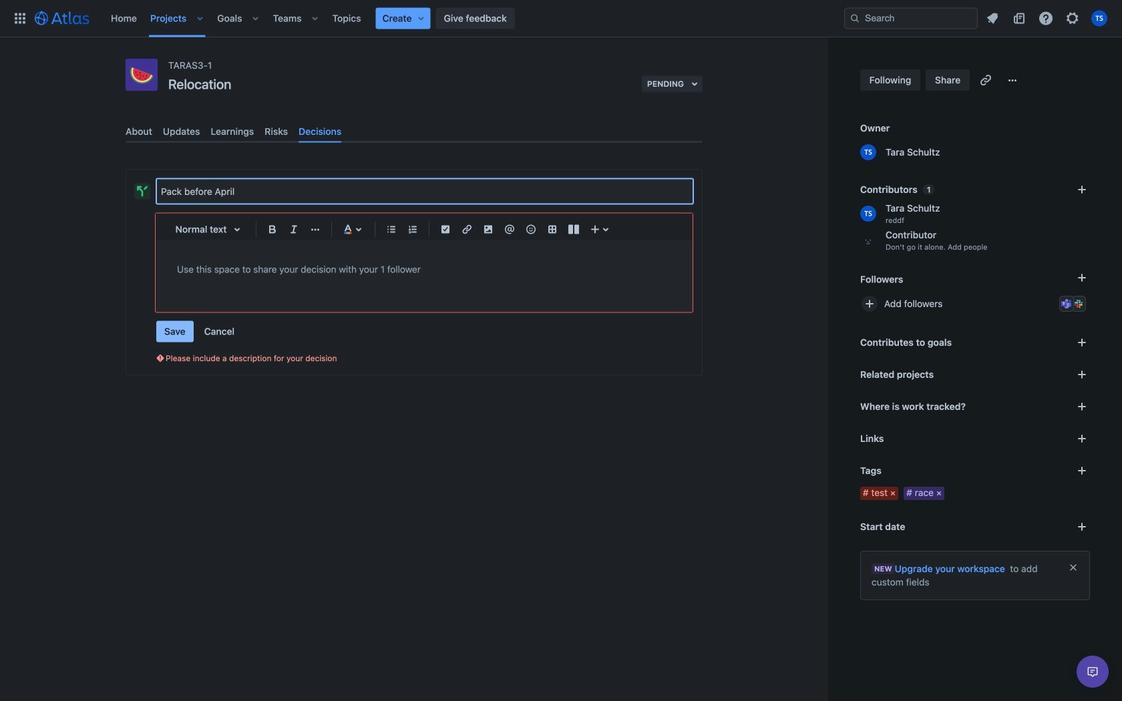 Task type: vqa. For each thing, say whether or not it's contained in the screenshot.
Text formatting GROUP
yes



Task type: describe. For each thing, give the bounding box(es) containing it.
open intercom messenger image
[[1086, 664, 1102, 680]]

settings image
[[1065, 10, 1082, 26]]

add goals image
[[1075, 335, 1091, 351]]

top element
[[8, 0, 845, 37]]

add related project image
[[1075, 367, 1091, 383]]

decision icon image
[[137, 186, 148, 197]]

add work tracking links image
[[1075, 399, 1091, 415]]

switch to... image
[[12, 10, 28, 26]]

emoji : image
[[523, 222, 539, 238]]

notifications image
[[985, 10, 1001, 26]]

action item [] image
[[438, 222, 454, 238]]

add team or contributors image
[[1075, 182, 1091, 198]]

Main content area, start typing to enter text. text field
[[177, 262, 672, 278]]

slack logo showing nan channels are connected to this project image
[[1074, 299, 1085, 309]]

italic ⌘i image
[[286, 222, 302, 238]]

close tag image
[[934, 489, 945, 499]]

help image
[[1039, 10, 1055, 26]]



Task type: locate. For each thing, give the bounding box(es) containing it.
add tag image
[[1075, 463, 1091, 479]]

mention @ image
[[502, 222, 518, 238]]

add link image
[[1075, 431, 1091, 447]]

What's the summary of your decision? text field
[[157, 180, 693, 204]]

banner
[[0, 0, 1123, 37]]

add a follower image
[[1075, 270, 1091, 286]]

add follower image
[[862, 296, 878, 312]]

link ⌘k image
[[459, 222, 475, 238]]

close banner image
[[1069, 563, 1080, 574]]

bold ⌘b image
[[265, 222, 281, 238]]

account image
[[1092, 10, 1108, 26]]

Search field
[[845, 8, 979, 29]]

numbered list ⌘⇧7 image
[[405, 222, 421, 238]]

error image
[[155, 353, 166, 364]]

None search field
[[845, 8, 979, 29]]

set start date image
[[1075, 519, 1091, 535]]

search image
[[850, 13, 861, 24]]

tab list
[[120, 121, 709, 143]]

layouts image
[[566, 222, 582, 238]]

msteams logo showing  channels are connected to this project image
[[1062, 299, 1073, 309]]

table ⇧⌥t image
[[545, 222, 561, 238]]

more formatting image
[[307, 222, 324, 238]]

bullet list ⌘⇧8 image
[[384, 222, 400, 238]]

list formating group
[[381, 219, 424, 240]]

close tag image
[[888, 489, 899, 499]]

group
[[156, 321, 243, 343]]

add image, video, or file image
[[481, 222, 497, 238]]

text formatting group
[[262, 219, 326, 240]]



